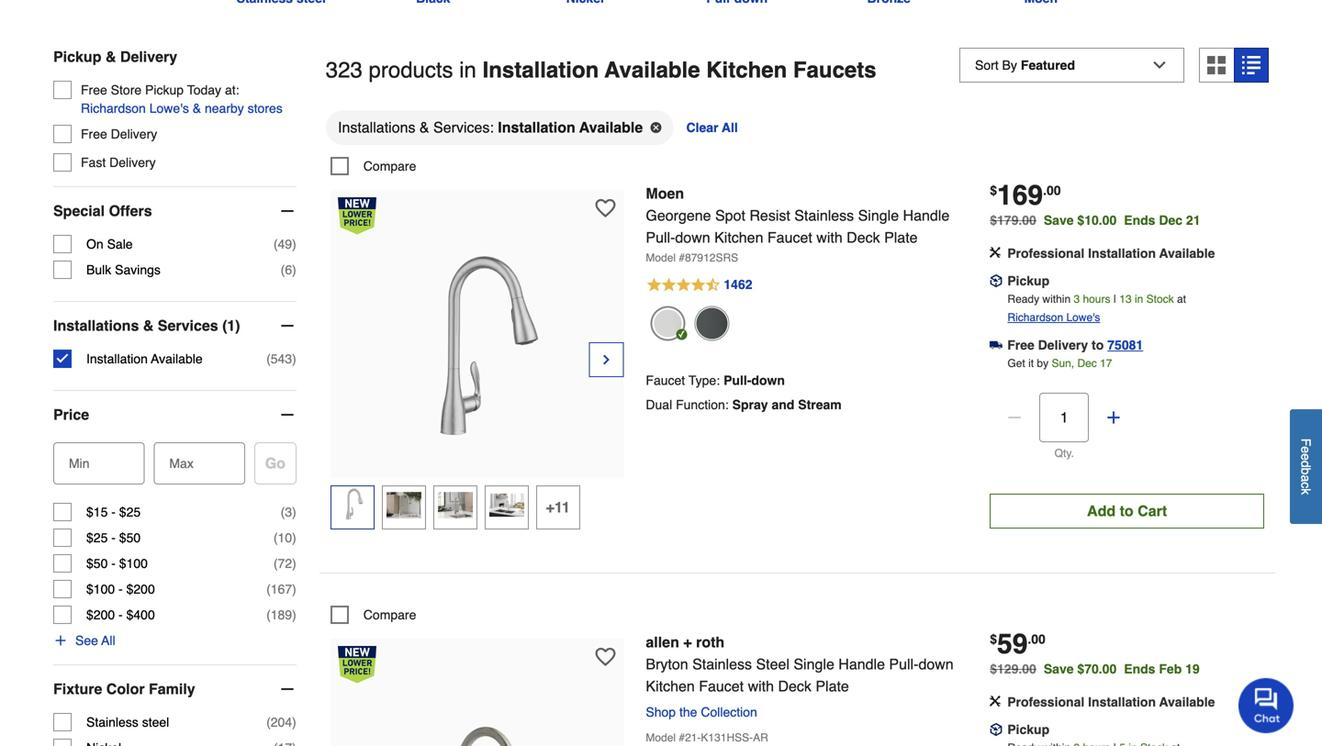 Task type: describe. For each thing, give the bounding box(es) containing it.
$15
[[86, 505, 108, 520]]

+11
[[546, 499, 570, 516]]

on sale
[[86, 237, 133, 252]]

kitchen inside the allen + roth bryton stainless steel single handle pull-down kitchen faucet with deck plate
[[646, 678, 695, 695]]

available up close circle filled image
[[605, 57, 701, 83]]

0 horizontal spatial $25
[[86, 531, 108, 546]]

pull- inside the allen + roth bryton stainless steel single handle pull-down kitchen faucet with deck plate
[[890, 656, 919, 673]]

clear all button
[[685, 109, 740, 146]]

delivery for free delivery
[[111, 127, 157, 142]]

167
[[271, 583, 292, 597]]

was price $129.00 element
[[991, 658, 1044, 677]]

0 vertical spatial $25
[[119, 505, 141, 520]]

bulk
[[86, 263, 111, 278]]

ends feb 19 element
[[1125, 662, 1208, 677]]

$200 - $400
[[86, 608, 155, 623]]

fast delivery
[[81, 155, 156, 170]]

services:
[[434, 119, 494, 136]]

1 gallery item 0 image from the top
[[376, 251, 578, 453]]

installation right the services:
[[498, 119, 576, 136]]

see all button
[[53, 632, 115, 651]]

stainless for with
[[795, 207, 855, 224]]

stream
[[799, 398, 842, 412]]

model inside moen georgene spot resist stainless single handle pull-down kitchen faucet with deck plate model # 87912srs
[[646, 252, 676, 264]]

resist
[[750, 207, 791, 224]]

richardson lowe's & nearby stores button
[[81, 99, 283, 118]]

deck inside the allen + roth bryton stainless steel single handle pull-down kitchen faucet with deck plate
[[779, 678, 812, 695]]

special offers
[[53, 203, 152, 220]]

ready
[[1008, 293, 1040, 306]]

pickup up free delivery at the left of the page
[[53, 48, 101, 65]]

21
[[1187, 213, 1201, 228]]

by
[[1038, 357, 1049, 370]]

nearby
[[205, 101, 244, 116]]

fast
[[81, 155, 106, 170]]

plus image
[[53, 634, 68, 649]]

minus image for special offers
[[278, 202, 297, 221]]

( for 3
[[281, 505, 285, 520]]

189
[[271, 608, 292, 623]]

the
[[680, 705, 698, 720]]

clear
[[687, 120, 719, 135]]

- for $25
[[111, 531, 116, 546]]

richardson inside button
[[81, 101, 146, 116]]

ends dec 21 element
[[1125, 213, 1209, 228]]

model # 21-k131hss-ar
[[646, 732, 769, 745]]

close circle filled image
[[651, 122, 662, 133]]

faucet inside the allen + roth bryton stainless steel single handle pull-down kitchen faucet with deck plate
[[699, 678, 744, 695]]

87912srs
[[685, 252, 739, 264]]

free for free delivery
[[81, 127, 107, 142]]

0 vertical spatial in
[[460, 57, 477, 83]]

2 thumbnail image from the left
[[387, 488, 421, 523]]

a
[[1300, 475, 1314, 482]]

( 3 )
[[281, 505, 297, 520]]

free for free store pickup today at:
[[81, 83, 107, 97]]

to inside add to cart "button"
[[1120, 503, 1134, 520]]

) for ( 49 )
[[292, 237, 297, 252]]

3 thumbnail image from the left
[[438, 488, 473, 523]]

( for 10
[[274, 531, 278, 546]]

0 horizontal spatial to
[[1092, 338, 1105, 353]]

actual price $59.00 element
[[991, 629, 1046, 660]]

stainless for faucet
[[693, 656, 752, 673]]

get
[[1008, 357, 1026, 370]]

6
[[285, 263, 292, 278]]

pickup up 'richardson lowe's & nearby stores' button on the top left
[[145, 83, 184, 97]]

+
[[684, 634, 692, 651]]

k
[[1300, 489, 1314, 495]]

dec for ends
[[1160, 213, 1183, 228]]

ends for 169
[[1125, 213, 1156, 228]]

$15 - $25
[[86, 505, 141, 520]]

pickup right pickup image
[[1008, 723, 1050, 738]]

installations & services: installation available
[[338, 119, 643, 136]]

installation down savings save $10.00 element
[[1089, 246, 1157, 261]]

( for 72
[[274, 557, 278, 572]]

pull- inside moen georgene spot resist stainless single handle pull-down kitchen faucet with deck plate model # 87912srs
[[646, 229, 676, 246]]

products
[[369, 57, 453, 83]]

1 thumbnail image from the left
[[335, 488, 370, 523]]

installation up installations & services: installation available
[[483, 57, 599, 83]]

min
[[69, 457, 90, 471]]

543
[[271, 352, 292, 367]]

( for 6
[[281, 263, 285, 278]]

2 gallery item 0 image from the top
[[376, 700, 578, 747]]

plate inside moen georgene spot resist stainless single handle pull-down kitchen faucet with deck plate model # 87912srs
[[885, 229, 918, 246]]

offers
[[109, 203, 152, 220]]

spot
[[716, 207, 746, 224]]

hours
[[1084, 293, 1111, 306]]

1002979846 element
[[331, 606, 417, 625]]

75081 button
[[1108, 336, 1144, 355]]

$70.00
[[1078, 662, 1117, 677]]

within
[[1043, 293, 1071, 306]]

fixture color family button
[[53, 666, 297, 714]]

1 vertical spatial down
[[752, 373, 785, 388]]

- for $100
[[119, 583, 123, 597]]

chevron right image
[[599, 351, 614, 369]]

plus image
[[1105, 409, 1124, 427]]

2 # from the top
[[679, 732, 685, 745]]

actual price $169.00 element
[[991, 179, 1062, 211]]

new lower price image for 169
[[338, 197, 376, 235]]

4.5 stars image
[[646, 275, 754, 297]]

savings save $70.00 element
[[1044, 662, 1208, 677]]

richardson lowe's & nearby stores
[[81, 101, 283, 116]]

faucets
[[794, 57, 877, 83]]

go button
[[254, 443, 297, 485]]

(1)
[[222, 317, 240, 334]]

d
[[1300, 461, 1314, 468]]

10
[[278, 531, 292, 546]]

installations & services (1)
[[53, 317, 240, 334]]

ends for 59
[[1125, 662, 1156, 677]]

special offers button
[[53, 187, 297, 235]]

family
[[149, 681, 195, 698]]

heart outline image
[[596, 198, 616, 219]]

feb
[[1160, 662, 1183, 677]]

available down 21
[[1160, 246, 1216, 261]]

204
[[271, 716, 292, 730]]

sale
[[107, 237, 133, 252]]

+11 button
[[536, 486, 580, 530]]

$50 - $100
[[86, 557, 148, 572]]

assembly image
[[991, 247, 1002, 258]]

handle inside moen georgene spot resist stainless single handle pull-down kitchen faucet with deck plate model # 87912srs
[[904, 207, 950, 224]]

0 horizontal spatial 3
[[285, 505, 292, 520]]

$179.00
[[991, 213, 1037, 228]]

) for ( 204 )
[[292, 716, 297, 730]]

richardson inside ready within 3 hours | 13 in stock at richardson lowe's
[[1008, 311, 1064, 324]]

( 72 )
[[274, 557, 297, 572]]

kitchen inside moen georgene spot resist stainless single handle pull-down kitchen faucet with deck plate model # 87912srs
[[715, 229, 764, 246]]

see all
[[75, 634, 115, 649]]

qty.
[[1055, 447, 1075, 460]]

( for 167
[[267, 583, 271, 597]]

installations for installations & services (1)
[[53, 317, 139, 334]]

free delivery
[[81, 127, 157, 142]]

with inside the allen + roth bryton stainless steel single handle pull-down kitchen faucet with deck plate
[[748, 678, 774, 695]]

moen georgene spot resist stainless single handle pull-down kitchen faucet with deck plate model # 87912srs
[[646, 185, 950, 264]]

truck filled image
[[991, 339, 1003, 352]]

$129.00
[[991, 662, 1037, 677]]

savings
[[115, 263, 161, 278]]

down inside the allen + roth bryton stainless steel single handle pull-down kitchen faucet with deck plate
[[919, 656, 954, 673]]

bryton
[[646, 656, 689, 673]]

59
[[998, 629, 1028, 660]]

add to cart
[[1088, 503, 1168, 520]]

add
[[1088, 503, 1116, 520]]

1 e from the top
[[1300, 447, 1314, 454]]

1 vertical spatial faucet
[[646, 373, 686, 388]]

price button
[[53, 391, 297, 439]]

matte black image
[[695, 306, 730, 341]]

spot resist stainless image
[[651, 306, 686, 341]]

c
[[1300, 482, 1314, 489]]



Task type: vqa. For each thing, say whether or not it's contained in the screenshot.
the top LOWE'S
yes



Task type: locate. For each thing, give the bounding box(es) containing it.
delivery down free delivery at the left of the page
[[109, 155, 156, 170]]

1 vertical spatial dec
[[1078, 357, 1098, 370]]

$25
[[119, 505, 141, 520], [86, 531, 108, 546]]

available inside list box
[[580, 119, 643, 136]]

compare for 169
[[364, 159, 417, 174]]

.00 up "was price $179.00" element
[[1044, 183, 1062, 198]]

dec for sun,
[[1078, 357, 1098, 370]]

$50
[[119, 531, 141, 546], [86, 557, 108, 572]]

- for $50
[[111, 557, 116, 572]]

( 10 )
[[274, 531, 297, 546]]

) for ( 167 )
[[292, 583, 297, 597]]

2 vertical spatial down
[[919, 656, 954, 673]]

2 vertical spatial kitchen
[[646, 678, 695, 695]]

e up d
[[1300, 447, 1314, 454]]

2 horizontal spatial pull-
[[890, 656, 919, 673]]

0 vertical spatial save
[[1044, 213, 1074, 228]]

available down services
[[151, 352, 203, 367]]

( 204 )
[[267, 716, 297, 730]]

model down georgene in the top of the page
[[646, 252, 676, 264]]

minus image left stepper number input field with increment and decrement buttons "number field"
[[1006, 409, 1025, 427]]

0 vertical spatial deck
[[847, 229, 881, 246]]

3 ) from the top
[[292, 352, 297, 367]]

- right $15
[[111, 505, 116, 520]]

minus image for fixture color family
[[278, 681, 297, 699]]

$179.00 save $10.00 ends dec 21
[[991, 213, 1201, 228]]

1 vertical spatial 3
[[285, 505, 292, 520]]

pickup & delivery
[[53, 48, 177, 65]]

compare
[[364, 159, 417, 174], [364, 608, 417, 623]]

kitchen down bryton
[[646, 678, 695, 695]]

1 vertical spatial kitchen
[[715, 229, 764, 246]]

minus image inside price button
[[278, 406, 297, 425]]

professional installation available
[[1008, 246, 1216, 261], [1008, 695, 1216, 710]]

# down the
[[679, 732, 685, 745]]

) for ( 543 )
[[292, 352, 297, 367]]

with inside moen georgene spot resist stainless single handle pull-down kitchen faucet with deck plate model # 87912srs
[[817, 229, 843, 246]]

0 horizontal spatial $100
[[86, 583, 115, 597]]

1 horizontal spatial installations
[[338, 119, 416, 136]]

0 vertical spatial professional installation available
[[1008, 246, 1216, 261]]

list view image
[[1243, 56, 1261, 74]]

1 $ from the top
[[991, 183, 998, 198]]

& for installations & services (1)
[[143, 317, 154, 334]]

list box containing installations & services:
[[326, 109, 1270, 157]]

2 ends from the top
[[1125, 662, 1156, 677]]

e
[[1300, 447, 1314, 454], [1300, 454, 1314, 461]]

1 horizontal spatial dec
[[1160, 213, 1183, 228]]

0 vertical spatial $50
[[119, 531, 141, 546]]

0 horizontal spatial deck
[[779, 678, 812, 695]]

.00 up 'was price $129.00' element
[[1028, 632, 1046, 647]]

) for ( 10 )
[[292, 531, 297, 546]]

delivery up free store pickup today at:
[[120, 48, 177, 65]]

) for ( 6 )
[[292, 263, 297, 278]]

stainless inside the allen + roth bryton stainless steel single handle pull-down kitchen faucet with deck plate
[[693, 656, 752, 673]]

0 vertical spatial handle
[[904, 207, 950, 224]]

handle left $179.00 at the right top
[[904, 207, 950, 224]]

professional down "was price $179.00" element
[[1008, 246, 1085, 261]]

with down 'steel'
[[748, 678, 774, 695]]

72
[[278, 557, 292, 572]]

)
[[292, 237, 297, 252], [292, 263, 297, 278], [292, 352, 297, 367], [292, 505, 297, 520], [292, 531, 297, 546], [292, 557, 297, 572], [292, 583, 297, 597], [292, 608, 297, 623], [292, 716, 297, 730]]

thumbnail image
[[335, 488, 370, 523], [387, 488, 421, 523], [438, 488, 473, 523], [489, 488, 524, 523]]

free left 'store'
[[81, 83, 107, 97]]

3 up ( 10 )
[[285, 505, 292, 520]]

delivery
[[120, 48, 177, 65], [111, 127, 157, 142], [109, 155, 156, 170], [1039, 338, 1089, 353]]

ends right $10.00
[[1125, 213, 1156, 228]]

0 vertical spatial richardson
[[81, 101, 146, 116]]

grid view image
[[1208, 56, 1226, 74]]

- down '$15 - $25'
[[111, 531, 116, 546]]

1462
[[724, 277, 753, 292]]

installations for installations & services: installation available
[[338, 119, 416, 136]]

- left $400
[[119, 608, 123, 623]]

$200 up see all
[[86, 608, 115, 623]]

& inside button
[[193, 101, 201, 116]]

& left the services:
[[420, 119, 430, 136]]

2 model from the top
[[646, 732, 676, 745]]

pickup up ready
[[1008, 274, 1050, 288]]

lowe's down 'hours'
[[1067, 311, 1101, 324]]

1 horizontal spatial in
[[1135, 293, 1144, 306]]

3 left 'hours'
[[1074, 293, 1081, 306]]

handle right 'steel'
[[839, 656, 886, 673]]

$100 - $200
[[86, 583, 155, 597]]

# inside moen georgene spot resist stainless single handle pull-down kitchen faucet with deck plate model # 87912srs
[[679, 252, 685, 264]]

all for see all
[[101, 634, 115, 649]]

1 # from the top
[[679, 252, 685, 264]]

minus image up the 49
[[278, 202, 297, 221]]

1 vertical spatial deck
[[779, 678, 812, 695]]

in inside ready within 3 hours | 13 in stock at richardson lowe's
[[1135, 293, 1144, 306]]

1 horizontal spatial $100
[[119, 557, 148, 572]]

$ up $179.00 at the right top
[[991, 183, 998, 198]]

0 vertical spatial #
[[679, 252, 685, 264]]

( 6 )
[[281, 263, 297, 278]]

0 vertical spatial compare
[[364, 159, 417, 174]]

0 horizontal spatial handle
[[839, 656, 886, 673]]

0 vertical spatial ends
[[1125, 213, 1156, 228]]

1 vertical spatial all
[[101, 634, 115, 649]]

richardson down 'store'
[[81, 101, 146, 116]]

2 $ from the top
[[991, 632, 998, 647]]

1 vertical spatial single
[[794, 656, 835, 673]]

( for 543
[[267, 352, 271, 367]]

0 horizontal spatial pull-
[[646, 229, 676, 246]]

installation
[[483, 57, 599, 83], [498, 119, 576, 136], [1089, 246, 1157, 261], [86, 352, 148, 367], [1089, 695, 1157, 710]]

1 minus image from the top
[[278, 317, 297, 335]]

it
[[1029, 357, 1035, 370]]

169
[[998, 179, 1044, 211]]

in right 13
[[1135, 293, 1144, 306]]

4 ) from the top
[[292, 505, 297, 520]]

0 horizontal spatial single
[[794, 656, 835, 673]]

in
[[460, 57, 477, 83], [1135, 293, 1144, 306]]

e up b
[[1300, 454, 1314, 461]]

0 vertical spatial free
[[81, 83, 107, 97]]

0 horizontal spatial lowe's
[[149, 101, 189, 116]]

0 vertical spatial stainless
[[795, 207, 855, 224]]

2 e from the top
[[1300, 454, 1314, 461]]

0 vertical spatial dec
[[1160, 213, 1183, 228]]

was price $179.00 element
[[991, 208, 1044, 228]]

0 horizontal spatial faucet
[[646, 373, 686, 388]]

professional installation available for 59
[[1008, 695, 1216, 710]]

0 horizontal spatial with
[[748, 678, 774, 695]]

stock
[[1147, 293, 1175, 306]]

( 49 )
[[274, 237, 297, 252]]

0 vertical spatial pull-
[[646, 229, 676, 246]]

available down 19
[[1160, 695, 1216, 710]]

0 horizontal spatial in
[[460, 57, 477, 83]]

minus image inside fixture color family button
[[278, 681, 297, 699]]

& up 'store'
[[106, 48, 116, 65]]

1 horizontal spatial $25
[[119, 505, 141, 520]]

all inside button
[[101, 634, 115, 649]]

faucet type: pull-down
[[646, 373, 785, 388]]

0 horizontal spatial down
[[676, 229, 711, 246]]

9 ) from the top
[[292, 716, 297, 730]]

$ for 59
[[991, 632, 998, 647]]

all inside button
[[722, 120, 738, 135]]

( for 49
[[274, 237, 278, 252]]

single
[[859, 207, 900, 224], [794, 656, 835, 673]]

to up 17
[[1092, 338, 1105, 353]]

pickup
[[53, 48, 101, 65], [145, 83, 184, 97], [1008, 274, 1050, 288], [1008, 723, 1050, 738]]

savings save $10.00 element
[[1044, 213, 1209, 228]]

1000957192 element
[[331, 157, 417, 175]]

3 inside ready within 3 hours | 13 in stock at richardson lowe's
[[1074, 293, 1081, 306]]

gallery item 0 image
[[376, 251, 578, 453], [376, 700, 578, 747]]

1 vertical spatial $200
[[86, 608, 115, 623]]

all right clear at right top
[[722, 120, 738, 135]]

professional down 'was price $129.00' element
[[1008, 695, 1085, 710]]

1 professional installation available from the top
[[1008, 246, 1216, 261]]

2 vertical spatial stainless
[[86, 716, 139, 730]]

0 vertical spatial lowe's
[[149, 101, 189, 116]]

k131hss-
[[701, 732, 753, 745]]

0 vertical spatial professional
[[1008, 246, 1085, 261]]

1 vertical spatial compare
[[364, 608, 417, 623]]

2 professional installation available from the top
[[1008, 695, 1216, 710]]

$100 down $50 - $100
[[86, 583, 115, 597]]

compare inside 1002979846 element
[[364, 608, 417, 623]]

delivery for free delivery to 75081
[[1039, 338, 1089, 353]]

0 vertical spatial installations
[[338, 119, 416, 136]]

- for $200
[[119, 608, 123, 623]]

7 ) from the top
[[292, 583, 297, 597]]

1 vertical spatial in
[[1135, 293, 1144, 306]]

max
[[169, 457, 194, 471]]

allen + roth bryton stainless steel single handle pull-down kitchen faucet with deck plate
[[646, 634, 954, 695]]

ar
[[753, 732, 769, 745]]

lowe's inside ready within 3 hours | 13 in stock at richardson lowe's
[[1067, 311, 1101, 324]]

.00 inside $ 59 .00
[[1028, 632, 1046, 647]]

installations up 1000957192 element
[[338, 119, 416, 136]]

2 horizontal spatial down
[[919, 656, 954, 673]]

(
[[274, 237, 278, 252], [281, 263, 285, 278], [267, 352, 271, 367], [281, 505, 285, 520], [274, 531, 278, 546], [274, 557, 278, 572], [267, 583, 271, 597], [267, 608, 271, 623], [267, 716, 271, 730]]

model down shop
[[646, 732, 676, 745]]

down up and
[[752, 373, 785, 388]]

free up fast
[[81, 127, 107, 142]]

0 vertical spatial $200
[[126, 583, 155, 597]]

49
[[278, 237, 292, 252]]

- up $200 - $400
[[119, 583, 123, 597]]

minus image up go in the bottom left of the page
[[278, 406, 297, 425]]

dec left 21
[[1160, 213, 1183, 228]]

1 save from the top
[[1044, 213, 1074, 228]]

new lower price image for 59
[[338, 647, 376, 684]]

2 ) from the top
[[292, 263, 297, 278]]

1 ends from the top
[[1125, 213, 1156, 228]]

steel
[[142, 716, 169, 730]]

1 vertical spatial new lower price image
[[338, 647, 376, 684]]

faucet down 'resist'
[[768, 229, 813, 246]]

down left $129.00
[[919, 656, 954, 673]]

0 vertical spatial single
[[859, 207, 900, 224]]

faucet
[[768, 229, 813, 246], [646, 373, 686, 388], [699, 678, 744, 695]]

spray
[[733, 398, 769, 412]]

1 vertical spatial model
[[646, 732, 676, 745]]

1 horizontal spatial handle
[[904, 207, 950, 224]]

0 vertical spatial minus image
[[278, 317, 297, 335]]

minus image
[[278, 317, 297, 335], [278, 681, 297, 699]]

1 model from the top
[[646, 252, 676, 264]]

deck inside moen georgene spot resist stainless single handle pull-down kitchen faucet with deck plate model # 87912srs
[[847, 229, 881, 246]]

all
[[722, 120, 738, 135], [101, 634, 115, 649]]

available left close circle filled image
[[580, 119, 643, 136]]

f
[[1300, 439, 1314, 447]]

$25 down $15
[[86, 531, 108, 546]]

0 horizontal spatial installations
[[53, 317, 139, 334]]

0 vertical spatial $
[[991, 183, 998, 198]]

professional
[[1008, 246, 1085, 261], [1008, 695, 1085, 710]]

0 vertical spatial .00
[[1044, 183, 1062, 198]]

f e e d b a c k
[[1300, 439, 1314, 495]]

1 horizontal spatial lowe's
[[1067, 311, 1101, 324]]

.00 inside $ 169 .00
[[1044, 183, 1062, 198]]

$200 up $400
[[126, 583, 155, 597]]

down
[[676, 229, 711, 246], [752, 373, 785, 388], [919, 656, 954, 673]]

#
[[679, 252, 685, 264], [679, 732, 685, 745]]

minus image up 543 at the left top of page
[[278, 317, 297, 335]]

dual
[[646, 398, 673, 412]]

minus image up 204
[[278, 681, 297, 699]]

installation available
[[86, 352, 203, 367]]

all for clear all
[[722, 120, 738, 135]]

& up 'installation available'
[[143, 317, 154, 334]]

17
[[1101, 357, 1113, 370]]

with up 1462 button
[[817, 229, 843, 246]]

1 compare from the top
[[364, 159, 417, 174]]

1 horizontal spatial $50
[[119, 531, 141, 546]]

- down $25 - $50
[[111, 557, 116, 572]]

to right add
[[1120, 503, 1134, 520]]

kitchen up the clear all
[[707, 57, 788, 83]]

stainless inside moen georgene spot resist stainless single handle pull-down kitchen faucet with deck plate model # 87912srs
[[795, 207, 855, 224]]

0 vertical spatial plate
[[885, 229, 918, 246]]

2 save from the top
[[1044, 662, 1074, 677]]

|
[[1114, 293, 1117, 306]]

lowe's down free store pickup today at:
[[149, 101, 189, 116]]

ends left feb
[[1125, 662, 1156, 677]]

Stepper number input field with increment and decrement buttons number field
[[1040, 393, 1090, 443]]

1 ) from the top
[[292, 237, 297, 252]]

save for 169
[[1044, 213, 1074, 228]]

1 vertical spatial $100
[[86, 583, 115, 597]]

$50 down $25 - $50
[[86, 557, 108, 572]]

minus image
[[278, 202, 297, 221], [278, 406, 297, 425], [1006, 409, 1025, 427]]

0 vertical spatial gallery item 0 image
[[376, 251, 578, 453]]

clear all
[[687, 120, 738, 135]]

1 horizontal spatial pull-
[[724, 373, 752, 388]]

# up 4.5 stars image
[[679, 252, 685, 264]]

richardson lowe's button
[[1008, 309, 1101, 327]]

0 horizontal spatial all
[[101, 634, 115, 649]]

minus image for price
[[278, 406, 297, 425]]

1 vertical spatial $25
[[86, 531, 108, 546]]

stainless down roth
[[693, 656, 752, 673]]

0 vertical spatial kitchen
[[707, 57, 788, 83]]

list box
[[326, 109, 1270, 157]]

1 horizontal spatial stainless
[[693, 656, 752, 673]]

roth
[[696, 634, 725, 651]]

2 compare from the top
[[364, 608, 417, 623]]

with
[[817, 229, 843, 246], [748, 678, 774, 695]]

.00 for 59
[[1028, 632, 1046, 647]]

ready within 3 hours | 13 in stock at richardson lowe's
[[1008, 293, 1187, 324]]

faucet up the collection
[[699, 678, 744, 695]]

shop the collection
[[646, 705, 758, 720]]

georgene
[[646, 207, 712, 224]]

see
[[75, 634, 98, 649]]

cart
[[1138, 503, 1168, 520]]

$400
[[126, 608, 155, 623]]

( for 189
[[267, 608, 271, 623]]

$ inside $ 59 .00
[[991, 632, 998, 647]]

pickup image
[[991, 275, 1003, 288]]

&
[[106, 48, 116, 65], [193, 101, 201, 116], [420, 119, 430, 136], [143, 317, 154, 334]]

0 vertical spatial with
[[817, 229, 843, 246]]

moen
[[646, 185, 685, 202]]

1 vertical spatial stainless
[[693, 656, 752, 673]]

323 products in installation available kitchen faucets
[[326, 57, 877, 83]]

plate inside the allen + roth bryton stainless steel single handle pull-down kitchen faucet with deck plate
[[816, 678, 850, 695]]

0 horizontal spatial stainless
[[86, 716, 139, 730]]

1 horizontal spatial single
[[859, 207, 900, 224]]

handle inside the allen + roth bryton stainless steel single handle pull-down kitchen faucet with deck plate
[[839, 656, 886, 673]]

kitchen down spot
[[715, 229, 764, 246]]

faucet inside moen georgene spot resist stainless single handle pull-down kitchen faucet with deck plate model # 87912srs
[[768, 229, 813, 246]]

1 vertical spatial lowe's
[[1067, 311, 1101, 324]]

installations inside list box
[[338, 119, 416, 136]]

1 horizontal spatial $200
[[126, 583, 155, 597]]

6 ) from the top
[[292, 557, 297, 572]]

compare for 59
[[364, 608, 417, 623]]

0 vertical spatial $100
[[119, 557, 148, 572]]

chat invite button image
[[1239, 678, 1295, 734]]

collection
[[701, 705, 758, 720]]

new lower price image down 1000957192 element
[[338, 197, 376, 235]]

$25 - $50
[[86, 531, 141, 546]]

0 horizontal spatial richardson
[[81, 101, 146, 116]]

deck up 1462 button
[[847, 229, 881, 246]]

save for 59
[[1044, 662, 1074, 677]]

0 vertical spatial new lower price image
[[338, 197, 376, 235]]

.00 for 169
[[1044, 183, 1062, 198]]

2 professional from the top
[[1008, 695, 1085, 710]]

new lower price image
[[338, 197, 376, 235], [338, 647, 376, 684]]

price
[[53, 407, 89, 424]]

$50 up $50 - $100
[[119, 531, 141, 546]]

1 vertical spatial pull-
[[724, 373, 752, 388]]

8 ) from the top
[[292, 608, 297, 623]]

add to cart button
[[991, 494, 1265, 529]]

stainless right 'resist'
[[795, 207, 855, 224]]

1 horizontal spatial richardson
[[1008, 311, 1064, 324]]

all right the see
[[101, 634, 115, 649]]

2 horizontal spatial stainless
[[795, 207, 855, 224]]

1 vertical spatial $
[[991, 632, 998, 647]]

1 vertical spatial ends
[[1125, 662, 1156, 677]]

0 horizontal spatial dec
[[1078, 357, 1098, 370]]

heart outline image
[[596, 648, 616, 668]]

down down georgene in the top of the page
[[676, 229, 711, 246]]

installation down installations & services (1) in the left of the page
[[86, 352, 148, 367]]

$ for 169
[[991, 183, 998, 198]]

1 professional from the top
[[1008, 246, 1085, 261]]

model
[[646, 252, 676, 264], [646, 732, 676, 745]]

delivery up sun,
[[1039, 338, 1089, 353]]

1 vertical spatial $50
[[86, 557, 108, 572]]

75081
[[1108, 338, 1144, 353]]

b
[[1300, 468, 1314, 475]]

free store pickup today at:
[[81, 83, 239, 97]]

minus image inside special offers button
[[278, 202, 297, 221]]

1 vertical spatial to
[[1120, 503, 1134, 520]]

1 new lower price image from the top
[[338, 197, 376, 235]]

$100 up $100 - $200
[[119, 557, 148, 572]]

assembly image
[[991, 696, 1002, 707]]

save left the '$70.00'
[[1044, 662, 1074, 677]]

and
[[772, 398, 795, 412]]

dual function: spray and stream
[[646, 398, 842, 412]]

steel
[[757, 656, 790, 673]]

0 vertical spatial to
[[1092, 338, 1105, 353]]

1 vertical spatial richardson
[[1008, 311, 1064, 324]]

- for $15
[[111, 505, 116, 520]]

) for ( 72 )
[[292, 557, 297, 572]]

1462 button
[[646, 275, 969, 297]]

1 vertical spatial free
[[81, 127, 107, 142]]

bulk savings
[[86, 263, 161, 278]]

0 horizontal spatial $50
[[86, 557, 108, 572]]

323
[[326, 57, 363, 83]]

2 vertical spatial faucet
[[699, 678, 744, 695]]

save left $10.00
[[1044, 213, 1074, 228]]

5 ) from the top
[[292, 531, 297, 546]]

) for ( 3 )
[[292, 505, 297, 520]]

lowe's inside button
[[149, 101, 189, 116]]

f e e d b a c k button
[[1291, 410, 1323, 524]]

dec left 17
[[1078, 357, 1098, 370]]

1 horizontal spatial faucet
[[699, 678, 744, 695]]

single inside moen georgene spot resist stainless single handle pull-down kitchen faucet with deck plate model # 87912srs
[[859, 207, 900, 224]]

& for pickup & delivery
[[106, 48, 116, 65]]

professional installation available down the savings save $70.00 element
[[1008, 695, 1216, 710]]

delivery for fast delivery
[[109, 155, 156, 170]]

2 new lower price image from the top
[[338, 647, 376, 684]]

2 minus image from the top
[[278, 681, 297, 699]]

$ up $129.00
[[991, 632, 998, 647]]

0 vertical spatial 3
[[1074, 293, 1081, 306]]

professional for 59
[[1008, 695, 1085, 710]]

$ inside $ 169 .00
[[991, 183, 998, 198]]

professional installation available for 169
[[1008, 246, 1216, 261]]

1 vertical spatial professional
[[1008, 695, 1085, 710]]

shop the collection link
[[646, 705, 765, 720]]

pickup image
[[991, 724, 1003, 737]]

new lower price image down 1002979846 element
[[338, 647, 376, 684]]

stainless down fixture color family
[[86, 716, 139, 730]]

4 thumbnail image from the left
[[489, 488, 524, 523]]

free up get
[[1008, 338, 1035, 353]]

minus image for installations & services
[[278, 317, 297, 335]]

on
[[86, 237, 104, 252]]

professional installation available down $10.00
[[1008, 246, 1216, 261]]

0 horizontal spatial plate
[[816, 678, 850, 695]]

1 horizontal spatial deck
[[847, 229, 881, 246]]

) for ( 189 )
[[292, 608, 297, 623]]

& for installations & services: installation available
[[420, 119, 430, 136]]

0 horizontal spatial $200
[[86, 608, 115, 623]]

2 vertical spatial free
[[1008, 338, 1035, 353]]

in right products
[[460, 57, 477, 83]]

1 horizontal spatial to
[[1120, 503, 1134, 520]]

delivery up fast delivery
[[111, 127, 157, 142]]

deck down 'steel'
[[779, 678, 812, 695]]

plate
[[885, 229, 918, 246], [816, 678, 850, 695]]

1 vertical spatial save
[[1044, 662, 1074, 677]]

single inside the allen + roth bryton stainless steel single handle pull-down kitchen faucet with deck plate
[[794, 656, 835, 673]]

installations down bulk
[[53, 317, 139, 334]]

$25 up $25 - $50
[[119, 505, 141, 520]]

richardson down ready
[[1008, 311, 1064, 324]]

professional for 169
[[1008, 246, 1085, 261]]

1 vertical spatial plate
[[816, 678, 850, 695]]

down inside moen georgene spot resist stainless single handle pull-down kitchen faucet with deck plate model # 87912srs
[[676, 229, 711, 246]]

free
[[81, 83, 107, 97], [81, 127, 107, 142], [1008, 338, 1035, 353]]

& down today
[[193, 101, 201, 116]]

installation down the savings save $70.00 element
[[1089, 695, 1157, 710]]

compare inside 1000957192 element
[[364, 159, 417, 174]]

faucet up dual
[[646, 373, 686, 388]]

21-
[[685, 732, 701, 745]]

( for 204
[[267, 716, 271, 730]]

installations
[[338, 119, 416, 136], [53, 317, 139, 334]]

1 horizontal spatial with
[[817, 229, 843, 246]]

1 horizontal spatial 3
[[1074, 293, 1081, 306]]



